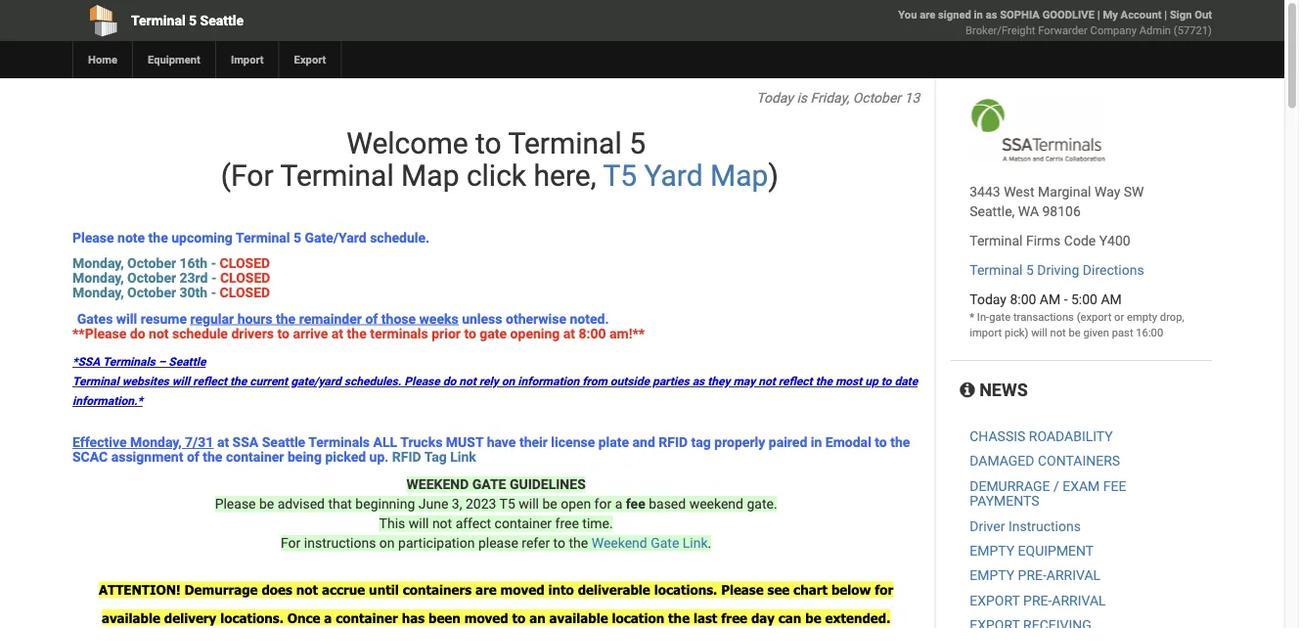 Task type: vqa. For each thing, say whether or not it's contained in the screenshot.
at
yes



Task type: locate. For each thing, give the bounding box(es) containing it.
at right opening on the bottom left of page
[[563, 326, 575, 342]]

seattle inside at ssa seattle terminals all trucks must have their license plate and rfid tag properly paired in emodal to the scac assignment of the container being picked up.
[[262, 434, 305, 450]]

1 horizontal spatial map
[[710, 158, 769, 193]]

0 horizontal spatial am
[[1040, 291, 1061, 307]]

0 horizontal spatial of
[[187, 449, 199, 465]]

rfid inside at ssa seattle terminals all trucks must have their license plate and rfid tag properly paired in emodal to the scac assignment of the container being picked up.
[[659, 434, 688, 450]]

1 horizontal spatial as
[[986, 8, 998, 21]]

firms
[[1026, 232, 1061, 249]]

0 vertical spatial empty
[[970, 543, 1015, 559]]

gate
[[651, 535, 679, 552]]

1 horizontal spatial available
[[550, 610, 608, 626]]

of right the assignment
[[187, 449, 199, 465]]

free left day
[[721, 610, 748, 626]]

do right **please
[[130, 326, 145, 342]]

seattle right the ssa
[[262, 434, 305, 450]]

date
[[895, 375, 918, 388]]

0 vertical spatial link
[[450, 449, 476, 465]]

0 horizontal spatial |
[[1098, 8, 1100, 21]]

license
[[551, 434, 595, 450]]

reflect right may
[[779, 375, 813, 388]]

unless
[[462, 311, 503, 327]]

1 vertical spatial 8:00
[[579, 326, 606, 342]]

1 closed from the top
[[220, 255, 270, 271]]

0 horizontal spatial link
[[450, 449, 476, 465]]

on down this
[[380, 535, 395, 552]]

0 horizontal spatial terminals
[[103, 355, 155, 369]]

16:00
[[1136, 326, 1164, 339]]

moved up 'an'
[[501, 582, 545, 598]]

1 vertical spatial t5
[[500, 496, 515, 512]]

0 vertical spatial for
[[595, 496, 612, 512]]

arrival down equipment
[[1047, 568, 1101, 584]]

demurrage / exam fee payments link
[[970, 478, 1127, 509]]

1 vertical spatial arrival
[[1052, 593, 1106, 609]]

link right tag
[[450, 449, 476, 465]]

1 horizontal spatial of
[[365, 311, 378, 327]]

container up the refer
[[495, 516, 552, 532]]

0 vertical spatial are
[[920, 8, 936, 21]]

0 vertical spatial gate
[[989, 311, 1011, 323]]

t5 right 2023
[[500, 496, 515, 512]]

in right paired in the bottom of the page
[[811, 434, 822, 450]]

1 vertical spatial link
[[683, 535, 708, 552]]

empty up "export"
[[970, 568, 1015, 584]]

*ssa
[[72, 355, 100, 369]]

will down transactions
[[1032, 326, 1048, 339]]

0 vertical spatial free
[[555, 516, 579, 532]]

1 horizontal spatial am
[[1101, 291, 1122, 307]]

to right up
[[881, 375, 892, 388]]

be inside attention! demurrage does not accrue until containers are moved into deliverable locations. please see chart below for available delivery locations. once a container has been moved to an available location the last free day can be extended.
[[806, 610, 822, 626]]

the left terminals
[[347, 326, 367, 342]]

0 horizontal spatial t5
[[500, 496, 515, 512]]

not inside weekend gate guidelines please be advised that beginning june 3, 2023 t5 will be open for a fee based weekend gate. this will not affect container free time. for instructions on participation please refer to the weekend gate link .
[[432, 516, 452, 532]]

| left sign
[[1165, 8, 1168, 21]]

container left being
[[226, 449, 284, 465]]

at right "arrive"
[[332, 326, 344, 342]]

2 vertical spatial container
[[336, 610, 398, 626]]

5 right here,
[[629, 126, 646, 160]]

will right gates
[[116, 311, 137, 327]]

2 vertical spatial seattle
[[262, 434, 305, 450]]

properly
[[715, 434, 766, 450]]

yard
[[644, 158, 703, 193]]

equipment link
[[132, 41, 215, 78]]

terminals up websites
[[103, 355, 155, 369]]

seattle up import link
[[200, 12, 244, 28]]

are right you
[[920, 8, 936, 21]]

weekend gate guidelines please be advised that beginning june 3, 2023 t5 will be open for a fee based weekend gate. this will not affect container free time. for instructions on participation please refer to the weekend gate link .
[[215, 477, 778, 552]]

october left 23rd
[[127, 270, 176, 286]]

rfid left tag
[[659, 434, 688, 450]]

seattle right –
[[169, 355, 206, 369]]

terminal
[[131, 12, 186, 28], [508, 126, 622, 160], [280, 158, 394, 193], [236, 230, 290, 246], [970, 232, 1023, 249], [970, 262, 1023, 278], [72, 375, 119, 388]]

1 vertical spatial for
[[875, 582, 894, 598]]

8:00 up transactions
[[1010, 291, 1037, 307]]

1 reflect from the left
[[193, 375, 227, 388]]

0 vertical spatial do
[[130, 326, 145, 342]]

3443
[[970, 183, 1001, 200]]

please left note
[[72, 230, 114, 246]]

1 vertical spatial empty
[[970, 568, 1015, 584]]

please inside *ssa terminals – seattle terminal websites will reflect the current gate/yard schedules. please do not rely on information from outside parties as they may not reflect the most up to date information.*
[[404, 375, 440, 388]]

available down attention!
[[102, 610, 160, 626]]

1 vertical spatial terminals
[[308, 434, 370, 450]]

as inside *ssa terminals – seattle terminal websites will reflect the current gate/yard schedules. please do not rely on information from outside parties as they may not reflect the most up to date information.*
[[693, 375, 705, 388]]

prior
[[432, 326, 461, 342]]

1 vertical spatial do
[[443, 375, 456, 388]]

are inside you are signed in as sophia goodlive | my account | sign out broker/freight forwarder company admin (57721)
[[920, 8, 936, 21]]

0 vertical spatial today
[[757, 90, 794, 106]]

chart
[[794, 582, 828, 598]]

arrival down empty pre-arrival link on the right bottom of the page
[[1052, 593, 1106, 609]]

not up –
[[149, 326, 169, 342]]

terminals
[[103, 355, 155, 369], [308, 434, 370, 450]]

october
[[853, 90, 901, 106], [127, 255, 176, 271], [127, 270, 176, 286], [127, 285, 176, 301]]

1 horizontal spatial free
[[721, 610, 748, 626]]

the right note
[[148, 230, 168, 246]]

1 horizontal spatial a
[[615, 496, 623, 512]]

0 horizontal spatial container
[[226, 449, 284, 465]]

for right below
[[875, 582, 894, 598]]

0 horizontal spatial available
[[102, 610, 160, 626]]

1 vertical spatial as
[[693, 375, 705, 388]]

of left those
[[365, 311, 378, 327]]

0 vertical spatial 8:00
[[1010, 291, 1037, 307]]

2 available from the left
[[550, 610, 608, 626]]

not right may
[[759, 375, 776, 388]]

1 horizontal spatial are
[[920, 8, 936, 21]]

- inside today                                                                                                                                                                                                                                                                                                                                                                                                                                                                                                                                                                                                                                                                                                           8:00 am - 5:00 am * in-gate transactions (export or empty drop, import pick) will not be given past 16:00
[[1064, 291, 1068, 307]]

1 vertical spatial on
[[380, 535, 395, 552]]

based
[[649, 496, 686, 512]]

seattle for at
[[262, 434, 305, 450]]

a inside attention! demurrage does not accrue until containers are moved into deliverable locations. please see chart below for available delivery locations. once a container has been moved to an available location the last free day can be extended.
[[324, 610, 332, 626]]

to inside weekend gate guidelines please be advised that beginning june 3, 2023 t5 will be open for a fee based weekend gate. this will not affect container free time. for instructions on participation please refer to the weekend gate link .
[[553, 535, 566, 552]]

map right yard
[[710, 158, 769, 193]]

0 horizontal spatial map
[[401, 158, 459, 193]]

0 vertical spatial as
[[986, 8, 998, 21]]

(for
[[221, 158, 274, 193]]

below
[[832, 582, 871, 598]]

1 vertical spatial locations.
[[220, 610, 284, 626]]

as left they
[[693, 375, 705, 388]]

t5 inside weekend gate guidelines please be advised that beginning june 3, 2023 t5 will be open for a fee based weekend gate. this will not affect container free time. for instructions on participation please refer to the weekend gate link .
[[500, 496, 515, 512]]

1 | from the left
[[1098, 8, 1100, 21]]

t5 left yard
[[603, 158, 637, 193]]

today inside today                                                                                                                                                                                                                                                                                                                                                                                                                                                                                                                                                                                                                                                                                                           8:00 am - 5:00 am * in-gate transactions (export or empty drop, import pick) will not be given past 16:00
[[970, 291, 1007, 307]]

marginal
[[1038, 183, 1092, 200]]

0 vertical spatial pre-
[[1018, 568, 1047, 584]]

container
[[226, 449, 284, 465], [495, 516, 552, 532], [336, 610, 398, 626]]

am up transactions
[[1040, 291, 1061, 307]]

export pre-arrival link
[[970, 593, 1106, 609]]

resume
[[141, 311, 187, 327]]

8:00 inside the 'gates will resume regular hours the remainder of those weeks unless otherwise noted. **please do not schedule drivers to arrive at the terminals prior to gate opening at 8:00 am!**'
[[579, 326, 606, 342]]

on inside weekend gate guidelines please be advised that beginning june 3, 2023 t5 will be open for a fee based weekend gate. this will not affect container free time. for instructions on participation please refer to the weekend gate link .
[[380, 535, 395, 552]]

on right 'rely'
[[502, 375, 515, 388]]

1 vertical spatial in
[[811, 434, 822, 450]]

in right signed
[[974, 8, 983, 21]]

tag
[[691, 434, 711, 450]]

on inside *ssa terminals – seattle terminal websites will reflect the current gate/yard schedules. please do not rely on information from outside parties as they may not reflect the most up to date information.*
[[502, 375, 515, 388]]

terminal 5 driving directions link
[[970, 262, 1145, 278]]

are inside attention! demurrage does not accrue until containers are moved into deliverable locations. please see chart below for available delivery locations. once a container has been moved to an available location the last free day can be extended.
[[476, 582, 497, 598]]

gate up import
[[989, 311, 1011, 323]]

3443 west marginal way sw seattle, wa 98106
[[970, 183, 1144, 219]]

must
[[446, 434, 484, 450]]

way
[[1095, 183, 1121, 200]]

0 horizontal spatial for
[[595, 496, 612, 512]]

in
[[974, 8, 983, 21], [811, 434, 822, 450]]

to
[[476, 126, 502, 160], [277, 326, 290, 342], [464, 326, 476, 342], [881, 375, 892, 388], [875, 434, 887, 450], [553, 535, 566, 552], [512, 610, 526, 626]]

link
[[450, 449, 476, 465], [683, 535, 708, 552]]

0 horizontal spatial in
[[811, 434, 822, 450]]

to inside attention! demurrage does not accrue until containers are moved into deliverable locations. please see chart below for available delivery locations. once a container has been moved to an available location the last free day can be extended.
[[512, 610, 526, 626]]

rely
[[479, 375, 499, 388]]

link right gate
[[683, 535, 708, 552]]

container down until
[[336, 610, 398, 626]]

to right the refer
[[553, 535, 566, 552]]

once
[[287, 610, 320, 626]]

gates will resume regular hours the remainder of those weeks unless otherwise noted. **please do not schedule drivers to arrive at the terminals prior to gate opening at 8:00 am!**
[[72, 311, 645, 342]]

not inside today                                                                                                                                                                                                                                                                                                                                                                                                                                                                                                                                                                                                                                                                                                           8:00 am - 5:00 am * in-gate transactions (export or empty drop, import pick) will not be given past 16:00
[[1050, 326, 1066, 339]]

monday,
[[72, 255, 124, 271], [72, 270, 124, 286], [72, 285, 124, 301], [130, 434, 182, 450]]

be right can
[[806, 610, 822, 626]]

forwarder
[[1038, 24, 1088, 37]]

1 vertical spatial free
[[721, 610, 748, 626]]

1 horizontal spatial container
[[336, 610, 398, 626]]

0 horizontal spatial on
[[380, 535, 395, 552]]

be left the given
[[1069, 326, 1081, 339]]

0 vertical spatial terminals
[[103, 355, 155, 369]]

websites
[[122, 375, 169, 388]]

container inside weekend gate guidelines please be advised that beginning june 3, 2023 t5 will be open for a fee based weekend gate. this will not affect container free time. for instructions on participation please refer to the weekend gate link .
[[495, 516, 552, 532]]

gate
[[472, 477, 506, 493]]

for up time.
[[595, 496, 612, 512]]

0 horizontal spatial a
[[324, 610, 332, 626]]

1 horizontal spatial for
[[875, 582, 894, 598]]

1 vertical spatial a
[[324, 610, 332, 626]]

reflect down the schedule
[[193, 375, 227, 388]]

1 horizontal spatial today
[[970, 291, 1007, 307]]

to right prior
[[464, 326, 476, 342]]

0 horizontal spatial do
[[130, 326, 145, 342]]

the left current
[[230, 375, 247, 388]]

available down the into
[[550, 610, 608, 626]]

0 vertical spatial t5
[[603, 158, 637, 193]]

to right emodal
[[875, 434, 887, 450]]

please
[[72, 230, 114, 246], [404, 375, 440, 388], [215, 496, 256, 512], [721, 582, 764, 598]]

0 vertical spatial arrival
[[1047, 568, 1101, 584]]

0 horizontal spatial 8:00
[[579, 326, 606, 342]]

0 vertical spatial a
[[615, 496, 623, 512]]

0 horizontal spatial at
[[217, 434, 229, 450]]

may
[[733, 375, 756, 388]]

free inside attention! demurrage does not accrue until containers are moved into deliverable locations. please see chart below for available delivery locations. once a container has been moved to an available location the last free day can be extended.
[[721, 610, 748, 626]]

1 vertical spatial seattle
[[169, 355, 206, 369]]

1 horizontal spatial gate
[[989, 311, 1011, 323]]

t5
[[603, 158, 637, 193], [500, 496, 515, 512]]

today
[[757, 90, 794, 106], [970, 291, 1007, 307]]

the left the ssa
[[203, 449, 223, 465]]

0 vertical spatial container
[[226, 449, 284, 465]]

seattle
[[200, 12, 244, 28], [169, 355, 206, 369], [262, 434, 305, 450]]

please inside weekend gate guidelines please be advised that beginning june 3, 2023 t5 will be open for a fee based weekend gate. this will not affect container free time. for instructions on participation please refer to the weekend gate link .
[[215, 496, 256, 512]]

at
[[332, 326, 344, 342], [563, 326, 575, 342], [217, 434, 229, 450]]

today for today is friday, october 13
[[757, 90, 794, 106]]

5 inside please note the upcoming terminal 5 gate/yard schedule. monday, october 16th - closed monday, october 23rd - closed monday, october 30th - closed
[[294, 230, 301, 246]]

to right the welcome
[[476, 126, 502, 160]]

0 vertical spatial in
[[974, 8, 983, 21]]

1 vertical spatial moved
[[464, 610, 508, 626]]

1 horizontal spatial on
[[502, 375, 515, 388]]

are down please
[[476, 582, 497, 598]]

sophia
[[1000, 8, 1040, 21]]

pre- down empty equipment link
[[1018, 568, 1047, 584]]

seattle,
[[970, 203, 1015, 219]]

0 vertical spatial moved
[[501, 582, 545, 598]]

0 horizontal spatial reflect
[[193, 375, 227, 388]]

not up participation
[[432, 516, 452, 532]]

1 horizontal spatial terminals
[[308, 434, 370, 450]]

driver
[[970, 518, 1005, 534]]

0 horizontal spatial as
[[693, 375, 705, 388]]

0 vertical spatial seattle
[[200, 12, 244, 28]]

the down time.
[[569, 535, 588, 552]]

2 | from the left
[[1165, 8, 1168, 21]]

a left fee
[[615, 496, 623, 512]]

please right the schedules.
[[404, 375, 440, 388]]

as up broker/freight
[[986, 8, 998, 21]]

please down the ssa
[[215, 496, 256, 512]]

for
[[281, 535, 301, 552]]

a inside weekend gate guidelines please be advised that beginning june 3, 2023 t5 will be open for a fee based weekend gate. this will not affect container free time. for instructions on participation please refer to the weekend gate link .
[[615, 496, 623, 512]]

| left my
[[1098, 8, 1100, 21]]

october down note
[[127, 255, 176, 271]]

june
[[419, 496, 449, 512]]

free inside weekend gate guidelines please be advised that beginning june 3, 2023 t5 will be open for a fee based weekend gate. this will not affect container free time. for instructions on participation please refer to the weekend gate link .
[[555, 516, 579, 532]]

am up or in the right of the page
[[1101, 291, 1122, 307]]

be left advised
[[259, 496, 274, 512]]

schedule
[[172, 326, 228, 342]]

gate left opening on the bottom left of page
[[480, 326, 507, 342]]

gate inside today                                                                                                                                                                                                                                                                                                                                                                                                                                                                                                                                                                                                                                                                                                           8:00 am - 5:00 am * in-gate transactions (export or empty drop, import pick) will not be given past 16:00
[[989, 311, 1011, 323]]

terminals left all
[[308, 434, 370, 450]]

moved right been
[[464, 610, 508, 626]]

for inside weekend gate guidelines please be advised that beginning june 3, 2023 t5 will be open for a fee based weekend gate. this will not affect container free time. for instructions on participation please refer to the weekend gate link .
[[595, 496, 612, 512]]

drivers
[[231, 326, 274, 342]]

please inside please note the upcoming terminal 5 gate/yard schedule. monday, october 16th - closed monday, october 23rd - closed monday, october 30th - closed
[[72, 230, 114, 246]]

8:00 inside today                                                                                                                                                                                                                                                                                                                                                                                                                                                                                                                                                                                                                                                                                                           8:00 am - 5:00 am * in-gate transactions (export or empty drop, import pick) will not be given past 16:00
[[1010, 291, 1037, 307]]

0 vertical spatial of
[[365, 311, 378, 327]]

the right hours
[[276, 311, 296, 327]]

scac
[[72, 449, 108, 465]]

they
[[708, 375, 730, 388]]

as inside you are signed in as sophia goodlive | my account | sign out broker/freight forwarder company admin (57721)
[[986, 8, 998, 21]]

1 horizontal spatial locations.
[[654, 582, 718, 598]]

not up once
[[296, 582, 318, 598]]

today for today                                                                                                                                                                                                                                                                                                                                                                                                                                                                                                                                                                                                                                                                                                           8:00 am - 5:00 am * in-gate transactions (export or empty drop, import pick) will not be given past 16:00
[[970, 291, 1007, 307]]

will
[[116, 311, 137, 327], [1032, 326, 1048, 339], [172, 375, 190, 388], [519, 496, 539, 512], [409, 516, 429, 532]]

payments
[[970, 493, 1040, 509]]

1 horizontal spatial t5
[[603, 158, 637, 193]]

2 closed from the top
[[220, 270, 271, 286]]

do left 'rely'
[[443, 375, 456, 388]]

0 horizontal spatial free
[[555, 516, 579, 532]]

1 horizontal spatial |
[[1165, 8, 1168, 21]]

0 horizontal spatial are
[[476, 582, 497, 598]]

1 horizontal spatial do
[[443, 375, 456, 388]]

1 vertical spatial gate
[[480, 326, 507, 342]]

hours
[[237, 311, 273, 327]]

damaged
[[970, 453, 1035, 469]]

5 left gate/yard
[[294, 230, 301, 246]]

company
[[1091, 24, 1137, 37]]

0 horizontal spatial gate
[[480, 326, 507, 342]]

1 vertical spatial today
[[970, 291, 1007, 307]]

a right once
[[324, 610, 332, 626]]

1 vertical spatial are
[[476, 582, 497, 598]]

terminal 5 seattle image
[[970, 98, 1106, 162]]

1 vertical spatial container
[[495, 516, 552, 532]]

locations. up last
[[654, 582, 718, 598]]

1 vertical spatial pre-
[[1024, 593, 1052, 609]]

friday,
[[811, 90, 850, 106]]

map left click at the top of the page
[[401, 158, 459, 193]]

gate/yard
[[305, 230, 367, 246]]

today up in-
[[970, 291, 1007, 307]]

driving
[[1038, 262, 1080, 278]]

1 vertical spatial of
[[187, 449, 199, 465]]

0 horizontal spatial today
[[757, 90, 794, 106]]

2 horizontal spatial container
[[495, 516, 552, 532]]

please up day
[[721, 582, 764, 598]]

at inside at ssa seattle terminals all trucks must have their license plate and rfid tag properly paired in emodal to the scac assignment of the container being picked up.
[[217, 434, 229, 450]]

empty down driver
[[970, 543, 1015, 559]]

0 vertical spatial on
[[502, 375, 515, 388]]

parties
[[653, 375, 690, 388]]

98106
[[1043, 203, 1081, 219]]

instructions
[[304, 535, 376, 552]]

- left 5:00
[[1064, 291, 1068, 307]]

-
[[211, 255, 216, 271], [211, 270, 217, 286], [211, 285, 216, 301], [1064, 291, 1068, 307]]

to inside welcome to terminal 5 (for terminal map click here, t5 yard map )
[[476, 126, 502, 160]]

t5 inside welcome to terminal 5 (for terminal map click here, t5 yard map )
[[603, 158, 637, 193]]

to left 'an'
[[512, 610, 526, 626]]

emodal
[[826, 434, 872, 450]]

the left last
[[668, 610, 690, 626]]

locations. down does
[[220, 610, 284, 626]]

gate.
[[747, 496, 778, 512]]

not down transactions
[[1050, 326, 1066, 339]]

1 horizontal spatial 8:00
[[1010, 291, 1037, 307]]

past
[[1112, 326, 1134, 339]]

1 horizontal spatial reflect
[[779, 375, 813, 388]]

link inside weekend gate guidelines please be advised that beginning june 3, 2023 t5 will be open for a fee based weekend gate. this will not affect container free time. for instructions on participation please refer to the weekend gate link .
[[683, 535, 708, 552]]

free down open
[[555, 516, 579, 532]]

8:00 left am!**
[[579, 326, 606, 342]]

current
[[250, 375, 288, 388]]

0 horizontal spatial locations.
[[220, 610, 284, 626]]

1 horizontal spatial in
[[974, 8, 983, 21]]

1 horizontal spatial link
[[683, 535, 708, 552]]

today left is
[[757, 90, 794, 106]]

import
[[231, 53, 264, 66]]

do inside the 'gates will resume regular hours the remainder of those weeks unless otherwise noted. **please do not schedule drivers to arrive at the terminals prior to gate opening at 8:00 am!**'
[[130, 326, 145, 342]]

opening
[[510, 326, 560, 342]]

the
[[148, 230, 168, 246], [276, 311, 296, 327], [347, 326, 367, 342], [230, 375, 247, 388], [816, 375, 833, 388], [891, 434, 910, 450], [203, 449, 223, 465], [569, 535, 588, 552], [668, 610, 690, 626]]

be
[[1069, 326, 1081, 339], [259, 496, 274, 512], [543, 496, 557, 512], [806, 610, 822, 626]]

october up resume
[[127, 285, 176, 301]]

1 horizontal spatial rfid
[[659, 434, 688, 450]]



Task type: describe. For each thing, give the bounding box(es) containing it.
1 available from the left
[[102, 610, 160, 626]]

location
[[612, 610, 665, 626]]

today is friday, october 13
[[757, 90, 920, 106]]

container inside at ssa seattle terminals all trucks must have their license plate and rfid tag properly paired in emodal to the scac assignment of the container being picked up.
[[226, 449, 284, 465]]

does
[[262, 582, 292, 598]]

info circle image
[[960, 381, 975, 398]]

all
[[373, 434, 397, 450]]

october left 13
[[853, 90, 901, 106]]

not left 'rely'
[[459, 375, 476, 388]]

.
[[708, 535, 712, 552]]

to inside at ssa seattle terminals all trucks must have their license plate and rfid tag properly paired in emodal to the scac assignment of the container being picked up.
[[875, 434, 887, 450]]

instructions
[[1009, 518, 1081, 534]]

of inside the 'gates will resume regular hours the remainder of those weeks unless otherwise noted. **please do not schedule drivers to arrive at the terminals prior to gate opening at 8:00 am!**'
[[365, 311, 378, 327]]

news
[[975, 380, 1028, 400]]

- right 23rd
[[211, 270, 217, 286]]

damaged containers link
[[970, 453, 1121, 469]]

containers
[[1038, 453, 1121, 469]]

2 map from the left
[[710, 158, 769, 193]]

their
[[520, 434, 548, 450]]

home
[[88, 53, 117, 66]]

schedule.
[[370, 230, 430, 246]]

0 vertical spatial locations.
[[654, 582, 718, 598]]

5 up equipment at the left top of the page
[[189, 12, 197, 28]]

- right 16th
[[211, 255, 216, 271]]

my account link
[[1103, 8, 1162, 21]]

(57721)
[[1174, 24, 1212, 37]]

)
[[769, 158, 779, 193]]

terminals inside at ssa seattle terminals all trucks must have their license plate and rfid tag properly paired in emodal to the scac assignment of the container being picked up.
[[308, 434, 370, 450]]

an
[[530, 610, 546, 626]]

export link
[[279, 41, 341, 78]]

upcoming
[[171, 230, 233, 246]]

will down guidelines
[[519, 496, 539, 512]]

2023
[[466, 496, 496, 512]]

drop,
[[1160, 311, 1185, 323]]

export
[[970, 593, 1020, 609]]

chassis roadability link
[[970, 428, 1113, 445]]

please inside attention! demurrage does not accrue until containers are moved into deliverable locations. please see chart below for available delivery locations. once a container has been moved to an available location the last free day can be extended.
[[721, 582, 764, 598]]

will inside today                                                                                                                                                                                                                                                                                                                                                                                                                                                                                                                                                                                                                                                                                                           8:00 am - 5:00 am * in-gate transactions (export or empty drop, import pick) will not be given past 16:00
[[1032, 326, 1048, 339]]

equipment
[[1018, 543, 1094, 559]]

participation
[[398, 535, 475, 552]]

seattle for terminal
[[200, 12, 244, 28]]

in inside at ssa seattle terminals all trucks must have their license plate and rfid tag properly paired in emodal to the scac assignment of the container being picked up.
[[811, 434, 822, 450]]

1 am from the left
[[1040, 291, 1061, 307]]

13
[[905, 90, 920, 106]]

broker/freight
[[966, 24, 1036, 37]]

has
[[402, 610, 425, 626]]

beginning
[[356, 496, 415, 512]]

do inside *ssa terminals – seattle terminal websites will reflect the current gate/yard schedules. please do not rely on information from outside parties as they may not reflect the most up to date information.*
[[443, 375, 456, 388]]

30th
[[180, 285, 208, 301]]

the right emodal
[[891, 434, 910, 450]]

to left "arrive"
[[277, 326, 290, 342]]

given
[[1084, 326, 1110, 339]]

5 left driving
[[1026, 262, 1034, 278]]

admin
[[1140, 24, 1171, 37]]

export
[[294, 53, 326, 66]]

will down 'june'
[[409, 516, 429, 532]]

2 am from the left
[[1101, 291, 1122, 307]]

west
[[1004, 183, 1035, 200]]

have
[[487, 434, 516, 450]]

out
[[1195, 8, 1212, 21]]

here,
[[534, 158, 597, 193]]

16th
[[180, 255, 208, 271]]

deliverable
[[578, 582, 651, 598]]

for inside attention! demurrage does not accrue until containers are moved into deliverable locations. please see chart below for available delivery locations. once a container has been moved to an available location the last free day can be extended.
[[875, 582, 894, 598]]

otherwise
[[506, 311, 567, 327]]

container inside attention! demurrage does not accrue until containers are moved into deliverable locations. please see chart below for available delivery locations. once a container has been moved to an available location the last free day can be extended.
[[336, 610, 398, 626]]

2 horizontal spatial at
[[563, 326, 575, 342]]

welcome to terminal 5 (for terminal map click here, t5 yard map )
[[214, 126, 779, 193]]

1 map from the left
[[401, 158, 459, 193]]

fee
[[1104, 478, 1127, 494]]

driver instructions link
[[970, 518, 1081, 534]]

5 inside welcome to terminal 5 (for terminal map click here, t5 yard map )
[[629, 126, 646, 160]]

rfid tag link link
[[392, 449, 480, 465]]

arrive
[[293, 326, 328, 342]]

import
[[970, 326, 1002, 339]]

weeks
[[419, 311, 459, 327]]

will inside the 'gates will resume regular hours the remainder of those weeks unless otherwise noted. **please do not schedule drivers to arrive at the terminals prior to gate opening at 8:00 am!**'
[[116, 311, 137, 327]]

empty equipment link
[[970, 543, 1094, 559]]

gate inside the 'gates will resume regular hours the remainder of those weeks unless otherwise noted. **please do not schedule drivers to arrive at the terminals prior to gate opening at 8:00 am!**'
[[480, 326, 507, 342]]

noted.
[[570, 311, 609, 327]]

the inside weekend gate guidelines please be advised that beginning june 3, 2023 t5 will be open for a fee based weekend gate. this will not affect container free time. for instructions on participation please refer to the weekend gate link .
[[569, 535, 588, 552]]

terminal inside please note the upcoming terminal 5 gate/yard schedule. monday, october 16th - closed monday, october 23rd - closed monday, october 30th - closed
[[236, 230, 290, 246]]

in-
[[977, 311, 989, 323]]

3 closed from the top
[[220, 285, 270, 301]]

of inside at ssa seattle terminals all trucks must have their license plate and rfid tag properly paired in emodal to the scac assignment of the container being picked up.
[[187, 449, 199, 465]]

y400
[[1100, 232, 1131, 249]]

please
[[478, 535, 518, 552]]

terminal inside *ssa terminals – seattle terminal websites will reflect the current gate/yard schedules. please do not rely on information from outside parties as they may not reflect the most up to date information.*
[[72, 375, 119, 388]]

*ssa terminals – seattle terminal websites will reflect the current gate/yard schedules. please do not rely on information from outside parties as they may not reflect the most up to date information.*
[[72, 355, 918, 408]]

- right 30th
[[211, 285, 216, 301]]

7/31
[[185, 434, 214, 450]]

terminal 5 driving directions
[[970, 262, 1145, 278]]

up.
[[369, 449, 389, 465]]

today                                                                                                                                                                                                                                                                                                                                                                                                                                                                                                                                                                                                                                                                                                           8:00 am - 5:00 am * in-gate transactions (export or empty drop, import pick) will not be given past 16:00
[[970, 291, 1185, 339]]

at ssa seattle terminals all trucks must have their license plate and rfid tag properly paired in emodal to the scac assignment of the container being picked up.
[[72, 434, 910, 465]]

not inside attention! demurrage does not accrue until containers are moved into deliverable locations. please see chart below for available delivery locations. once a container has been moved to an available location the last free day can be extended.
[[296, 582, 318, 598]]

effective
[[72, 434, 127, 450]]

ssa
[[233, 434, 259, 450]]

information
[[518, 375, 579, 388]]

the inside attention! demurrage does not accrue until containers are moved into deliverable locations. please see chart below for available delivery locations. once a container has been moved to an available location the last free day can be extended.
[[668, 610, 690, 626]]

2 reflect from the left
[[779, 375, 813, 388]]

being
[[288, 449, 322, 465]]

affect
[[456, 516, 491, 532]]

see
[[768, 582, 790, 598]]

from
[[582, 375, 608, 388]]

schedules.
[[344, 375, 401, 388]]

**please
[[72, 326, 127, 342]]

empty pre-arrival link
[[970, 568, 1101, 584]]

code
[[1064, 232, 1096, 249]]

account
[[1121, 8, 1162, 21]]

you are signed in as sophia goodlive | my account | sign out broker/freight forwarder company admin (57721)
[[899, 8, 1212, 37]]

up
[[865, 375, 879, 388]]

0 horizontal spatial rfid
[[392, 449, 421, 465]]

in inside you are signed in as sophia goodlive | my account | sign out broker/freight forwarder company admin (57721)
[[974, 8, 983, 21]]

be inside today                                                                                                                                                                                                                                                                                                                                                                                                                                                                                                                                                                                                                                                                                                           8:00 am - 5:00 am * in-gate transactions (export or empty drop, import pick) will not be given past 16:00
[[1069, 326, 1081, 339]]

import link
[[215, 41, 279, 78]]

terminal 5 seattle link
[[72, 0, 530, 41]]

outside
[[610, 375, 650, 388]]

*
[[970, 311, 975, 323]]

the inside please note the upcoming terminal 5 gate/yard schedule. monday, october 16th - closed monday, october 23rd - closed monday, october 30th - closed
[[148, 230, 168, 246]]

t5 yard map link
[[603, 158, 769, 193]]

not inside the 'gates will resume regular hours the remainder of those weeks unless otherwise noted. **please do not schedule drivers to arrive at the terminals prior to gate opening at 8:00 am!**'
[[149, 326, 169, 342]]

demurrage
[[970, 478, 1050, 494]]

chassis roadability damaged containers demurrage / exam fee payments driver instructions empty equipment empty pre-arrival export pre-arrival
[[970, 428, 1127, 609]]

roadability
[[1029, 428, 1113, 445]]

be down guidelines
[[543, 496, 557, 512]]

last
[[694, 610, 718, 626]]

to inside *ssa terminals – seattle terminal websites will reflect the current gate/yard schedules. please do not rely on information from outside parties as they may not reflect the most up to date information.*
[[881, 375, 892, 388]]

terminals inside *ssa terminals – seattle terminal websites will reflect the current gate/yard schedules. please do not rely on information from outside parties as they may not reflect the most up to date information.*
[[103, 355, 155, 369]]

that
[[328, 496, 352, 512]]

fee
[[626, 496, 646, 512]]

1 horizontal spatial at
[[332, 326, 344, 342]]

note
[[117, 230, 145, 246]]

terminal 5 seattle
[[131, 12, 244, 28]]

will inside *ssa terminals – seattle terminal websites will reflect the current gate/yard schedules. please do not rely on information from outside parties as they may not reflect the most up to date information.*
[[172, 375, 190, 388]]

1 empty from the top
[[970, 543, 1015, 559]]

weekend
[[407, 477, 469, 493]]

or
[[1115, 311, 1125, 323]]

the left most
[[816, 375, 833, 388]]

seattle inside *ssa terminals – seattle terminal websites will reflect the current gate/yard schedules. please do not rely on information from outside parties as they may not reflect the most up to date information.*
[[169, 355, 206, 369]]

2 empty from the top
[[970, 568, 1015, 584]]

until
[[369, 582, 399, 598]]



